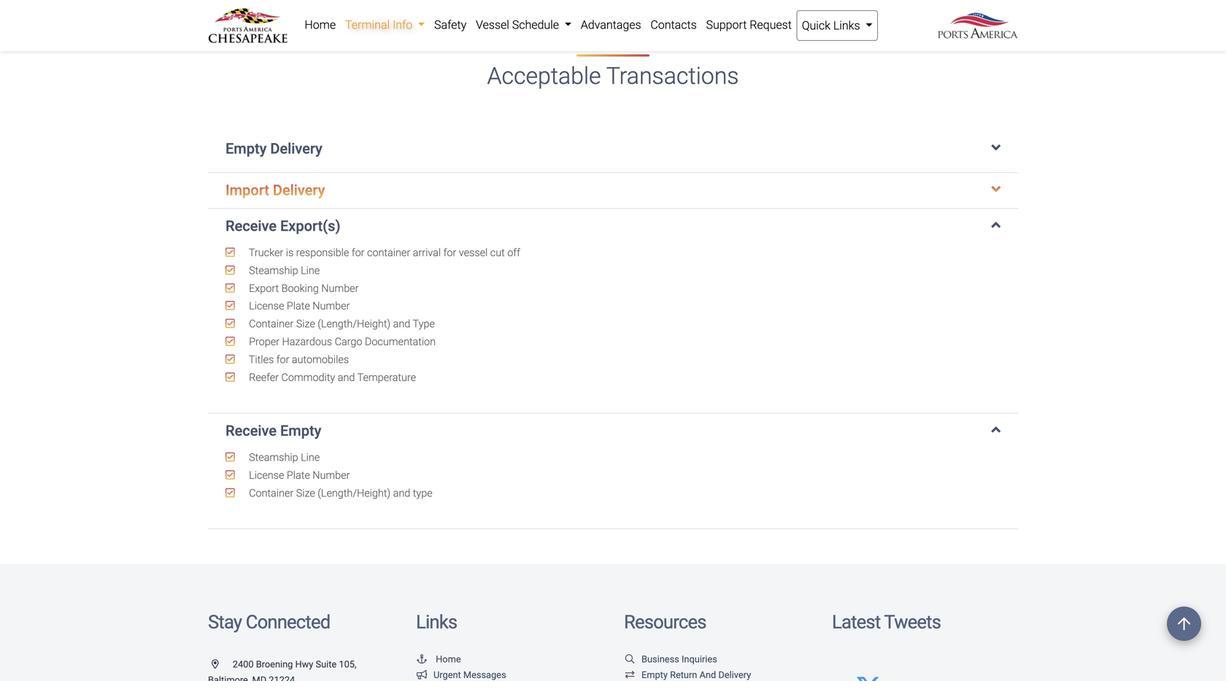Task type: vqa. For each thing, say whether or not it's contained in the screenshot.
the topmost License Plate Number
yes



Task type: locate. For each thing, give the bounding box(es) containing it.
container
[[367, 246, 410, 259]]

automobiles
[[292, 353, 349, 366]]

1 vertical spatial home link
[[416, 653, 461, 664]]

1 horizontal spatial links
[[833, 19, 860, 32]]

2 vertical spatial angle down image
[[992, 217, 1001, 232]]

angle down image inside receive export(s) link
[[992, 217, 1001, 232]]

receive
[[226, 217, 277, 235], [226, 422, 277, 440]]

0 vertical spatial steamship
[[249, 264, 298, 276]]

1 horizontal spatial empty
[[280, 422, 321, 440]]

1 container from the top
[[249, 318, 294, 330]]

delivery
[[270, 140, 322, 157], [273, 182, 325, 199], [719, 669, 751, 680]]

1 horizontal spatial home link
[[416, 653, 461, 664]]

business inquiries
[[642, 653, 717, 664]]

2 (length/height) from the top
[[318, 487, 391, 499]]

terminal info link
[[341, 10, 430, 39]]

delivery up export(s)
[[273, 182, 325, 199]]

0 vertical spatial plate
[[287, 300, 310, 312]]

1 vertical spatial empty
[[280, 422, 321, 440]]

empty return and delivery
[[642, 669, 751, 680]]

2 license from the top
[[249, 469, 284, 481]]

1 vertical spatial license plate number
[[246, 469, 350, 481]]

empty delivery
[[226, 140, 322, 157]]

2 receive from the top
[[226, 422, 277, 440]]

links up anchor image
[[416, 611, 457, 633]]

1 receive from the top
[[226, 217, 277, 235]]

2 vertical spatial and
[[393, 487, 410, 499]]

tab list containing empty delivery
[[208, 125, 1018, 529]]

steamship line down receive empty
[[246, 451, 320, 464]]

1 size from the top
[[296, 318, 315, 330]]

steamship line down is
[[246, 264, 320, 276]]

links inside quick links link
[[833, 19, 860, 32]]

0 horizontal spatial empty
[[226, 140, 267, 157]]

contacts
[[651, 18, 697, 32]]

1 vertical spatial receive
[[226, 422, 277, 440]]

booking
[[282, 282, 319, 294]]

105,
[[339, 659, 357, 670]]

for right titles
[[276, 353, 289, 366]]

empty up import at the top left of page
[[226, 140, 267, 157]]

receive for receive empty
[[226, 422, 277, 440]]

cut
[[490, 246, 505, 259]]

(length/height) left type
[[318, 487, 391, 499]]

baltimore,
[[208, 674, 250, 681]]

inquiries
[[682, 653, 717, 664]]

for left container on the top
[[352, 246, 365, 259]]

business inquiries link
[[624, 653, 717, 664]]

0 vertical spatial receive
[[226, 217, 277, 235]]

receive down reefer
[[226, 422, 277, 440]]

anchor image
[[416, 654, 428, 664]]

(length/height) for type
[[318, 318, 391, 330]]

empty for empty return and delivery
[[642, 669, 668, 680]]

1 vertical spatial number
[[313, 300, 350, 312]]

container
[[249, 318, 294, 330], [249, 487, 294, 499]]

quick links link
[[797, 10, 878, 41]]

2 container from the top
[[249, 487, 294, 499]]

0 vertical spatial license
[[249, 300, 284, 312]]

for
[[352, 246, 365, 259], [443, 246, 456, 259], [276, 353, 289, 366]]

0 horizontal spatial home
[[305, 18, 336, 32]]

delivery up import delivery
[[270, 140, 322, 157]]

terminal
[[345, 18, 390, 32]]

angle down image inside empty delivery link
[[992, 140, 1001, 155]]

(length/height) up cargo
[[318, 318, 391, 330]]

2 horizontal spatial empty
[[642, 669, 668, 680]]

angle down image for import delivery
[[992, 182, 1001, 196]]

steamship line
[[246, 264, 320, 276], [246, 451, 320, 464]]

1 vertical spatial size
[[296, 487, 315, 499]]

responsible
[[296, 246, 349, 259]]

and
[[393, 318, 410, 330], [338, 371, 355, 384], [393, 487, 410, 499]]

receive up trucker
[[226, 217, 277, 235]]

home link
[[300, 10, 341, 39], [416, 653, 461, 664]]

home link up urgent
[[416, 653, 461, 664]]

links
[[833, 19, 860, 32], [416, 611, 457, 633]]

hwy
[[295, 659, 313, 670]]

stay connected
[[208, 611, 330, 633]]

empty down the business
[[642, 669, 668, 680]]

0 vertical spatial line
[[301, 264, 320, 276]]

1 vertical spatial delivery
[[273, 182, 325, 199]]

2 vertical spatial number
[[313, 469, 350, 481]]

search image
[[624, 654, 636, 664]]

documentation
[[365, 336, 436, 348]]

plate down booking
[[287, 300, 310, 312]]

empty down commodity
[[280, 422, 321, 440]]

home link left terminal
[[300, 10, 341, 39]]

0 horizontal spatial links
[[416, 611, 457, 633]]

empty
[[226, 140, 267, 157], [280, 422, 321, 440], [642, 669, 668, 680]]

line down receive empty
[[301, 451, 320, 464]]

1 vertical spatial angle down image
[[992, 182, 1001, 196]]

0 vertical spatial license plate number
[[246, 300, 350, 312]]

1 horizontal spatial home
[[436, 653, 461, 664]]

schedule
[[512, 18, 559, 32]]

container up proper
[[249, 318, 294, 330]]

0 vertical spatial angle down image
[[992, 140, 1001, 155]]

request
[[750, 18, 792, 32]]

angle down image inside import delivery link
[[992, 182, 1001, 196]]

size up the hazardous
[[296, 318, 315, 330]]

0 vertical spatial empty
[[226, 140, 267, 157]]

1 vertical spatial steamship line
[[246, 451, 320, 464]]

tab list
[[208, 125, 1018, 529]]

1 vertical spatial home
[[436, 653, 461, 664]]

line up export booking number
[[301, 264, 320, 276]]

1 vertical spatial steamship
[[249, 451, 298, 464]]

size down receive empty
[[296, 487, 315, 499]]

and up documentation
[[393, 318, 410, 330]]

receive empty
[[226, 422, 321, 440]]

0 vertical spatial links
[[833, 19, 860, 32]]

2 size from the top
[[296, 487, 315, 499]]

2 steamship line from the top
[[246, 451, 320, 464]]

license plate number up container size (length/height) and type
[[246, 469, 350, 481]]

3 angle down image from the top
[[992, 217, 1001, 232]]

is
[[286, 246, 294, 259]]

and down automobiles
[[338, 371, 355, 384]]

container for container size (length/height) and type
[[249, 318, 294, 330]]

1 vertical spatial container
[[249, 487, 294, 499]]

commodity
[[281, 371, 335, 384]]

home link for terminal info "link"
[[300, 10, 341, 39]]

size for container size (length/height) and type
[[296, 487, 315, 499]]

delivery for empty delivery
[[270, 140, 322, 157]]

empty for empty delivery
[[226, 140, 267, 157]]

1 plate from the top
[[287, 300, 310, 312]]

0 vertical spatial container
[[249, 318, 294, 330]]

for right arrival
[[443, 246, 456, 259]]

license plate number down booking
[[246, 300, 350, 312]]

terminal info
[[345, 18, 415, 32]]

links right quick at top
[[833, 19, 860, 32]]

license down export at top
[[249, 300, 284, 312]]

(length/height)
[[318, 318, 391, 330], [318, 487, 391, 499]]

stay
[[208, 611, 242, 633]]

0 vertical spatial delivery
[[270, 140, 322, 157]]

and for type
[[393, 318, 410, 330]]

(length/height) for type
[[318, 487, 391, 499]]

0 vertical spatial (length/height)
[[318, 318, 391, 330]]

2 plate from the top
[[287, 469, 310, 481]]

and for type
[[393, 487, 410, 499]]

1 vertical spatial plate
[[287, 469, 310, 481]]

0 horizontal spatial home link
[[300, 10, 341, 39]]

steamship down trucker
[[249, 264, 298, 276]]

1 vertical spatial line
[[301, 451, 320, 464]]

container down receive empty
[[249, 487, 294, 499]]

1 (length/height) from the top
[[318, 318, 391, 330]]

messages
[[463, 669, 506, 680]]

line
[[301, 264, 320, 276], [301, 451, 320, 464]]

angle down image
[[992, 140, 1001, 155], [992, 182, 1001, 196], [992, 217, 1001, 232]]

home
[[305, 18, 336, 32], [436, 653, 461, 664]]

size
[[296, 318, 315, 330], [296, 487, 315, 499]]

trucker is responsible for container arrival for vessel cut off
[[246, 246, 520, 259]]

0 vertical spatial size
[[296, 318, 315, 330]]

suite
[[316, 659, 337, 670]]

angle down image
[[992, 422, 1001, 437]]

2 vertical spatial empty
[[642, 669, 668, 680]]

2 angle down image from the top
[[992, 182, 1001, 196]]

return
[[670, 669, 697, 680]]

0 vertical spatial home link
[[300, 10, 341, 39]]

1 vertical spatial license
[[249, 469, 284, 481]]

proper hazardous cargo documentation
[[246, 336, 436, 348]]

home left terminal
[[305, 18, 336, 32]]

1 steamship line from the top
[[246, 264, 320, 276]]

delivery right and
[[719, 669, 751, 680]]

angle down image for receive export(s)
[[992, 217, 1001, 232]]

titles
[[249, 353, 274, 366]]

receive for receive export(s)
[[226, 217, 277, 235]]

plate
[[287, 300, 310, 312], [287, 469, 310, 481]]

steamship down receive empty
[[249, 451, 298, 464]]

0 vertical spatial number
[[321, 282, 359, 294]]

and left type
[[393, 487, 410, 499]]

reefer
[[249, 371, 279, 384]]

home up urgent
[[436, 653, 461, 664]]

license
[[249, 300, 284, 312], [249, 469, 284, 481]]

0 vertical spatial and
[[393, 318, 410, 330]]

type
[[413, 487, 433, 499]]

2400 broening hwy suite 105, baltimore, md 21224
[[208, 659, 357, 681]]

1 horizontal spatial for
[[352, 246, 365, 259]]

number
[[321, 282, 359, 294], [313, 300, 350, 312], [313, 469, 350, 481]]

1 angle down image from the top
[[992, 140, 1001, 155]]

0 vertical spatial steamship line
[[246, 264, 320, 276]]

plate up container size (length/height) and type
[[287, 469, 310, 481]]

1 vertical spatial (length/height)
[[318, 487, 391, 499]]

steamship
[[249, 264, 298, 276], [249, 451, 298, 464]]

2 steamship from the top
[[249, 451, 298, 464]]

license down receive empty
[[249, 469, 284, 481]]



Task type: describe. For each thing, give the bounding box(es) containing it.
temperature
[[357, 371, 416, 384]]

cargo
[[335, 336, 362, 348]]

quick
[[802, 19, 831, 32]]

urgent messages link
[[416, 669, 506, 680]]

0 horizontal spatial for
[[276, 353, 289, 366]]

support request link
[[702, 10, 797, 39]]

1 license plate number from the top
[[246, 300, 350, 312]]

urgent
[[434, 669, 461, 680]]

safety
[[434, 18, 467, 32]]

hazardous
[[282, 336, 332, 348]]

2 vertical spatial delivery
[[719, 669, 751, 680]]

info
[[393, 18, 413, 32]]

2 line from the top
[[301, 451, 320, 464]]

latest tweets
[[832, 611, 941, 633]]

21224
[[269, 674, 295, 681]]

transactions
[[606, 62, 739, 90]]

container for container size (length/height) and type
[[249, 487, 294, 499]]

size for container size (length/height) and type
[[296, 318, 315, 330]]

support request
[[706, 18, 792, 32]]

2400
[[233, 659, 254, 670]]

export booking number
[[246, 282, 359, 294]]

trucker
[[249, 246, 283, 259]]

arrival
[[413, 246, 441, 259]]

proper
[[249, 336, 280, 348]]

go to top image
[[1167, 607, 1201, 641]]

and
[[700, 669, 716, 680]]

export(s)
[[280, 217, 341, 235]]

acceptable
[[487, 62, 601, 90]]

advantages link
[[576, 10, 646, 39]]

import
[[226, 182, 269, 199]]

empty delivery link
[[226, 140, 1001, 157]]

vessel
[[459, 246, 488, 259]]

advantages
[[581, 18, 641, 32]]

quick links
[[802, 19, 863, 32]]

receive empty link
[[226, 422, 1001, 440]]

tweets
[[884, 611, 941, 633]]

titles for automobiles
[[246, 353, 349, 366]]

2 horizontal spatial for
[[443, 246, 456, 259]]

support
[[706, 18, 747, 32]]

container size (length/height) and type
[[246, 318, 435, 330]]

md
[[252, 674, 266, 681]]

exchange image
[[624, 670, 636, 679]]

receive export(s) link
[[226, 217, 1001, 235]]

vessel
[[476, 18, 509, 32]]

import delivery
[[226, 182, 325, 199]]

reefer commodity and temperature
[[246, 371, 416, 384]]

urgent messages
[[434, 669, 506, 680]]

export
[[249, 282, 279, 294]]

off
[[507, 246, 520, 259]]

1 vertical spatial links
[[416, 611, 457, 633]]

0 vertical spatial home
[[305, 18, 336, 32]]

angle down image for empty delivery
[[992, 140, 1001, 155]]

2 license plate number from the top
[[246, 469, 350, 481]]

bullhorn image
[[416, 670, 428, 679]]

acceptable transactions
[[487, 62, 739, 90]]

vessel schedule link
[[471, 10, 576, 39]]

receive export(s)
[[226, 217, 341, 235]]

broening
[[256, 659, 293, 670]]

empty return and delivery link
[[624, 669, 751, 680]]

delivery for import delivery
[[273, 182, 325, 199]]

connected
[[246, 611, 330, 633]]

1 vertical spatial and
[[338, 371, 355, 384]]

1 line from the top
[[301, 264, 320, 276]]

map marker alt image
[[212, 659, 230, 669]]

1 steamship from the top
[[249, 264, 298, 276]]

contacts link
[[646, 10, 702, 39]]

import delivery link
[[226, 182, 1001, 199]]

resources
[[624, 611, 706, 633]]

2400 broening hwy suite 105, baltimore, md 21224 link
[[208, 659, 357, 681]]

1 license from the top
[[249, 300, 284, 312]]

safety link
[[430, 10, 471, 39]]

home link for urgent messages link in the bottom left of the page
[[416, 653, 461, 664]]

business
[[642, 653, 679, 664]]

vessel schedule
[[476, 18, 562, 32]]

container size (length/height) and type
[[246, 487, 433, 499]]

latest
[[832, 611, 881, 633]]

type
[[413, 318, 435, 330]]



